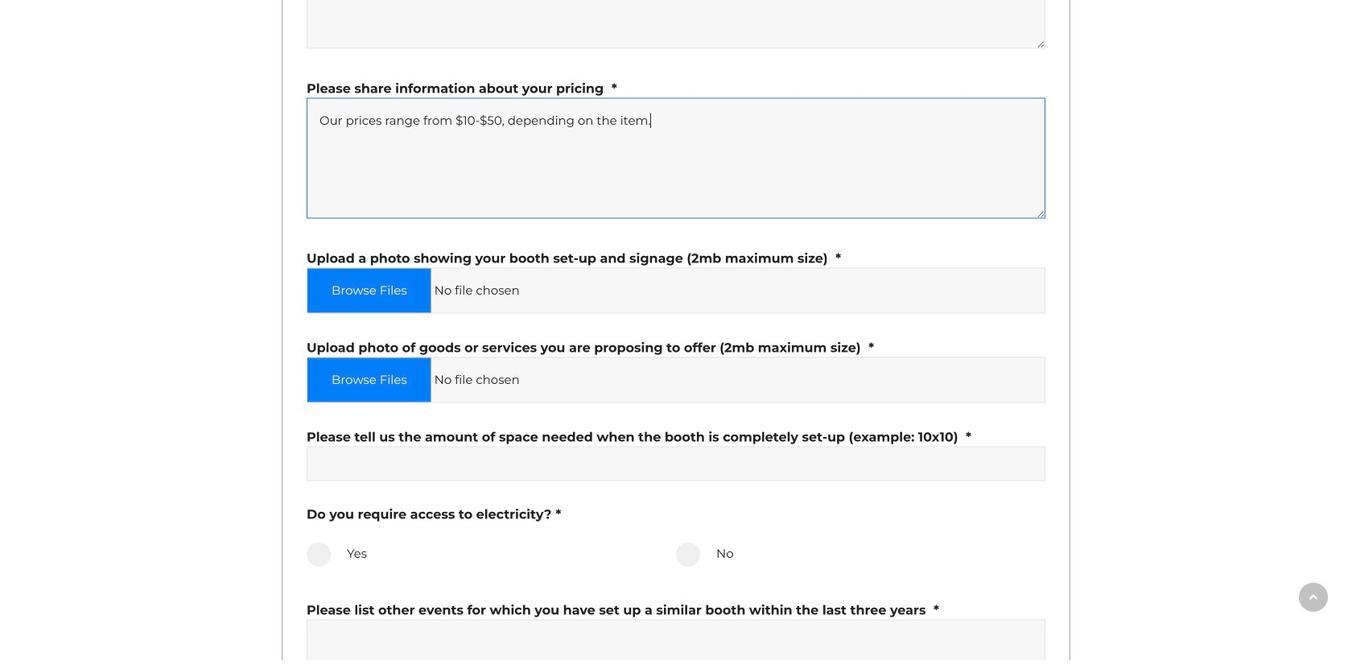 Task type: locate. For each thing, give the bounding box(es) containing it.
None text field
[[307, 0, 1046, 49], [307, 446, 1046, 481], [307, 0, 1046, 49], [307, 446, 1046, 481]]

None text field
[[307, 98, 1046, 219], [307, 620, 1046, 660], [307, 98, 1046, 219], [307, 620, 1046, 660]]



Task type: vqa. For each thing, say whether or not it's contained in the screenshot.
email field
no



Task type: describe. For each thing, give the bounding box(es) containing it.
scroll up image
[[1310, 590, 1318, 603]]



